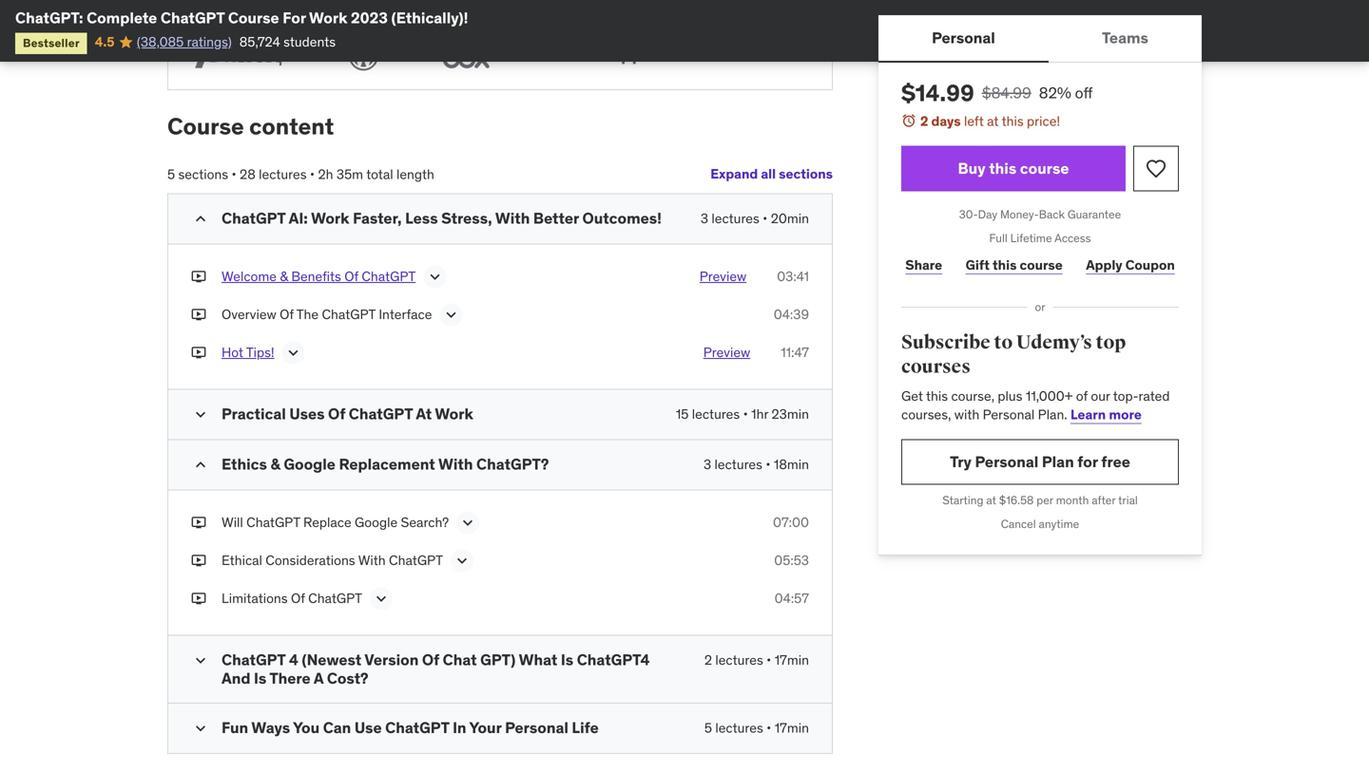 Task type: vqa. For each thing, say whether or not it's contained in the screenshot.
second xsmall icon from the bottom
no



Task type: locate. For each thing, give the bounding box(es) containing it.
0 vertical spatial small image
[[191, 210, 210, 229]]

0 vertical spatial course
[[1020, 159, 1069, 178]]

30-day money-back guarantee full lifetime access
[[959, 207, 1121, 246]]

practical uses of chatgpt at work
[[222, 405, 473, 424]]

hot
[[222, 344, 243, 361]]

with down will chatgpt replace google search?
[[358, 552, 386, 570]]

xsmall image left welcome
[[191, 268, 206, 286]]

is
[[561, 651, 573, 670], [254, 669, 266, 689]]

& left benefits at the top of page
[[280, 268, 288, 285]]

0 horizontal spatial 5
[[167, 166, 175, 183]]

course
[[228, 8, 279, 28], [167, 112, 244, 140]]

2 up 5 lectures • 17min
[[704, 652, 712, 669]]

with
[[495, 209, 530, 228], [438, 455, 473, 474], [358, 552, 386, 570]]

chatgpt left at
[[349, 405, 413, 424]]

show lecture description image
[[425, 268, 444, 287], [284, 344, 303, 363], [458, 514, 477, 533], [372, 590, 391, 609]]

2 xsmall image from the top
[[191, 306, 206, 324]]

2 17min from the top
[[775, 720, 809, 737]]

or
[[1035, 300, 1045, 315]]

uses
[[289, 405, 325, 424]]

lectures for chatgpt 4 (newest version of chat gpt) what is chatgpt4 and is there a cost?
[[715, 652, 763, 669]]

small image left and
[[191, 652, 210, 671]]

lectures up 5 lectures • 17min
[[715, 652, 763, 669]]

learn more
[[1071, 406, 1142, 423]]

this for buy
[[989, 159, 1017, 178]]

at left the $16.58 at the bottom
[[986, 493, 996, 508]]

0 vertical spatial preview
[[700, 268, 747, 285]]

gift
[[966, 257, 990, 274]]

0 vertical spatial google
[[284, 455, 336, 474]]

xsmall image down xsmall image
[[191, 590, 206, 609]]

with left better
[[495, 209, 530, 228]]

work up the students
[[309, 8, 347, 28]]

replacement
[[339, 455, 435, 474]]

1 vertical spatial google
[[355, 514, 398, 532]]

preview up 15 lectures • 1hr 23min
[[703, 344, 750, 361]]

& for welcome
[[280, 268, 288, 285]]

small image for ethics
[[191, 456, 210, 475]]

work
[[309, 8, 347, 28], [311, 209, 349, 228], [435, 405, 473, 424]]

course down the lifetime
[[1020, 257, 1063, 274]]

5 for 5 sections • 28 lectures • 2h 35m total length
[[167, 166, 175, 183]]

0 vertical spatial course
[[228, 8, 279, 28]]

coupon
[[1125, 257, 1175, 274]]

2 course from the top
[[1020, 257, 1063, 274]]

xsmall image for overview
[[191, 306, 206, 324]]

lectures for chatgpt ai: work faster, less stress, with better outcomes!
[[712, 210, 759, 227]]

1 vertical spatial with
[[438, 455, 473, 474]]

this down the $84.99
[[1002, 113, 1024, 130]]

this right gift
[[993, 257, 1017, 274]]

course inside "button"
[[1020, 159, 1069, 178]]

2023
[[351, 8, 388, 28]]

expand all sections button
[[710, 156, 833, 194]]

at right left at the top of the page
[[987, 113, 999, 130]]

ethical considerations with chatgpt
[[222, 552, 443, 570]]

1 horizontal spatial 5
[[704, 720, 712, 737]]

0 horizontal spatial sections
[[178, 166, 228, 183]]

after
[[1092, 493, 1116, 508]]

show lecture description image for 07:00
[[458, 514, 477, 533]]

personal down plus
[[983, 406, 1035, 423]]

try personal plan for free link
[[901, 440, 1179, 485]]

access
[[1055, 231, 1091, 246]]

show lecture description image up interface
[[425, 268, 444, 287]]

$16.58
[[999, 493, 1034, 508]]

show lecture description image right tips!
[[284, 344, 303, 363]]

5 xsmall image from the top
[[191, 590, 206, 609]]

85,724 students
[[239, 33, 336, 50]]

11,000+
[[1026, 388, 1073, 405]]

0 vertical spatial show lecture description image
[[442, 306, 461, 325]]

show lecture description image right search?
[[458, 514, 477, 533]]

xsmall image for will
[[191, 514, 206, 533]]

google down uses
[[284, 455, 336, 474]]

alarm image
[[901, 113, 917, 128]]

5 down 2 lectures • 17min
[[704, 720, 712, 737]]

1 horizontal spatial with
[[438, 455, 473, 474]]

11:47
[[781, 344, 809, 361]]

google left search?
[[355, 514, 398, 532]]

course up back
[[1020, 159, 1069, 178]]

to
[[994, 331, 1013, 355]]

1 vertical spatial &
[[270, 455, 280, 474]]

2 for 2 days left at this price!
[[920, 113, 928, 130]]

xsmall image for limitations
[[191, 590, 206, 609]]

chatgpt4
[[577, 651, 650, 670]]

chatgpt down 28
[[222, 209, 286, 228]]

is right and
[[254, 669, 266, 689]]

0 horizontal spatial is
[[254, 669, 266, 689]]

of right benefits at the top of page
[[344, 268, 358, 285]]

course for gift this course
[[1020, 257, 1063, 274]]

chatgpt down ethical considerations with chatgpt at the left of page
[[308, 590, 362, 608]]

this inside get this course, plus 11,000+ of our top-rated courses, with personal plan.
[[926, 388, 948, 405]]

2
[[920, 113, 928, 130], [704, 652, 712, 669]]

sections
[[779, 166, 833, 183], [178, 166, 228, 183]]

1 small image from the top
[[191, 456, 210, 475]]

5 left 28
[[167, 166, 175, 183]]

0 horizontal spatial 2
[[704, 652, 712, 669]]

search?
[[401, 514, 449, 532]]

chatgpt up interface
[[362, 268, 416, 285]]

1 vertical spatial 5
[[704, 720, 712, 737]]

2 vertical spatial with
[[358, 552, 386, 570]]

1 xsmall image from the top
[[191, 268, 206, 286]]

teams
[[1102, 28, 1148, 47]]

get this course, plus 11,000+ of our top-rated courses, with personal plan.
[[901, 388, 1170, 423]]

cost?
[[327, 669, 369, 689]]

money-
[[1000, 207, 1039, 222]]

• down 2 lectures • 17min
[[766, 720, 771, 737]]

show lecture description image for less
[[442, 306, 461, 325]]

courses,
[[901, 406, 951, 423]]

small image left "fun"
[[191, 720, 210, 739]]

1 small image from the top
[[191, 210, 210, 229]]

4 xsmall image from the top
[[191, 514, 206, 533]]

17min for life
[[775, 720, 809, 737]]

0 vertical spatial 3
[[701, 210, 708, 227]]

less
[[405, 209, 438, 228]]

of inside chatgpt 4 (newest version of chat gpt) what is chatgpt4 and is there a cost?
[[422, 651, 439, 670]]

personal button
[[879, 15, 1049, 61]]

this right buy
[[989, 159, 1017, 178]]

lectures for fun ways you can use chatgpt in your personal life
[[715, 720, 763, 737]]

off
[[1075, 83, 1093, 103]]

&
[[280, 268, 288, 285], [270, 455, 280, 474]]

0 vertical spatial &
[[280, 268, 288, 285]]

this inside "button"
[[989, 159, 1017, 178]]

1 course from the top
[[1020, 159, 1069, 178]]

top-
[[1113, 388, 1139, 405]]

work right 'ai:'
[[311, 209, 349, 228]]

1 horizontal spatial is
[[561, 651, 573, 670]]

sections right all
[[779, 166, 833, 183]]

30-
[[959, 207, 978, 222]]

total
[[366, 166, 393, 183]]

personal
[[932, 28, 995, 47], [983, 406, 1035, 423], [975, 452, 1039, 472], [505, 719, 568, 738]]

preview down 3 lectures • 20min
[[700, 268, 747, 285]]

price!
[[1027, 113, 1060, 130]]

• left 18min
[[766, 456, 771, 474]]

1 vertical spatial at
[[986, 493, 996, 508]]

google
[[284, 455, 336, 474], [355, 514, 398, 532]]

0 vertical spatial work
[[309, 8, 347, 28]]

chatgpt left 4
[[222, 651, 286, 670]]

gift this course link
[[962, 246, 1067, 284]]

xsmall image left hot
[[191, 344, 206, 362]]

preview
[[700, 268, 747, 285], [703, 344, 750, 361]]

xsmall image left will
[[191, 514, 206, 533]]

3 for chatgpt ai: work faster, less stress, with better outcomes!
[[701, 210, 708, 227]]

3 xsmall image from the top
[[191, 344, 206, 362]]

5 lectures • 17min
[[704, 720, 809, 737]]

2 vertical spatial small image
[[191, 720, 210, 739]]

bestseller
[[23, 36, 80, 50]]

box image
[[435, 38, 498, 74]]

1 horizontal spatial 2
[[920, 113, 928, 130]]

15
[[676, 406, 689, 423]]

• left 1hr
[[743, 406, 748, 423]]

show lecture description image
[[442, 306, 461, 325], [453, 552, 472, 571]]

• for fun ways you can use chatgpt in your personal life
[[766, 720, 771, 737]]

is right what
[[561, 651, 573, 670]]

buy
[[958, 159, 986, 178]]

personal up the $16.58 at the bottom
[[975, 452, 1039, 472]]

subscribe to udemy's top courses
[[901, 331, 1126, 379]]

ethics & google replacement with chatgpt?
[[222, 455, 549, 474]]

expand all sections
[[710, 166, 833, 183]]

2h 35m
[[318, 166, 363, 183]]

work right at
[[435, 405, 473, 424]]

1 17min from the top
[[775, 652, 809, 669]]

& right ethics
[[270, 455, 280, 474]]

17min down 2 lectures • 17min
[[775, 720, 809, 737]]

0 vertical spatial with
[[495, 209, 530, 228]]

wishlist image
[[1145, 157, 1168, 180]]

personal left life
[[505, 719, 568, 738]]

small image for chatgpt
[[191, 652, 210, 671]]

personal up $14.99
[[932, 28, 995, 47]]

better
[[533, 209, 579, 228]]

chatgpt right will
[[246, 514, 300, 532]]

stress,
[[441, 209, 492, 228]]

limitations
[[222, 590, 288, 608]]

work for course
[[309, 8, 347, 28]]

of left chat
[[422, 651, 439, 670]]

1 vertical spatial course
[[1020, 257, 1063, 274]]

• left 28
[[232, 166, 236, 183]]

17min down 04:57
[[775, 652, 809, 669]]

1 horizontal spatial google
[[355, 514, 398, 532]]

& inside button
[[280, 268, 288, 285]]

small image left ethics
[[191, 456, 210, 475]]

starting at $16.58 per month after trial cancel anytime
[[942, 493, 1138, 532]]

lectures down 2 lectures • 17min
[[715, 720, 763, 737]]

1 vertical spatial show lecture description image
[[453, 552, 472, 571]]

• up 5 lectures • 17min
[[766, 652, 771, 669]]

small image
[[191, 456, 210, 475], [191, 652, 210, 671], [191, 720, 210, 739]]

0 horizontal spatial google
[[284, 455, 336, 474]]

$84.99
[[982, 83, 1031, 103]]

will
[[222, 514, 243, 532]]

lectures right 28
[[259, 166, 307, 183]]

ethics
[[222, 455, 267, 474]]

full
[[989, 231, 1008, 246]]

chatgpt down search?
[[389, 552, 443, 570]]

content
[[249, 112, 334, 140]]

1 sections from the left
[[779, 166, 833, 183]]

xsmall image
[[191, 268, 206, 286], [191, 306, 206, 324], [191, 344, 206, 362], [191, 514, 206, 533], [191, 590, 206, 609]]

show lecture description image up version
[[372, 590, 391, 609]]

at inside starting at $16.58 per month after trial cancel anytime
[[986, 493, 996, 508]]

0 vertical spatial 5
[[167, 166, 175, 183]]

lectures right 15
[[692, 406, 740, 423]]

lectures for ethics & google replacement with chatgpt?
[[715, 456, 762, 474]]

1 vertical spatial 17min
[[775, 720, 809, 737]]

personal inside get this course, plus 11,000+ of our top-rated courses, with personal plan.
[[983, 406, 1035, 423]]

the
[[296, 306, 319, 323]]

lectures for practical uses of chatgpt at work
[[692, 406, 740, 423]]

overview of the chatgpt interface
[[222, 306, 432, 323]]

17min for chatgpt4
[[775, 652, 809, 669]]

0 vertical spatial small image
[[191, 456, 210, 475]]

with left the chatgpt?
[[438, 455, 473, 474]]

lectures down expand
[[712, 210, 759, 227]]

lectures
[[259, 166, 307, 183], [712, 210, 759, 227], [692, 406, 740, 423], [715, 456, 762, 474], [715, 652, 763, 669], [715, 720, 763, 737]]

chatgpt: complete chatgpt course for work 2023 (ethically)!
[[15, 8, 468, 28]]

1 horizontal spatial sections
[[779, 166, 833, 183]]

eventbrite image
[[707, 38, 817, 74]]

course up 85,724 at the left top
[[228, 8, 279, 28]]

course
[[1020, 159, 1069, 178], [1020, 257, 1063, 274]]

xsmall image left overview
[[191, 306, 206, 324]]

1 vertical spatial 3
[[704, 456, 711, 474]]

0 vertical spatial 17min
[[775, 652, 809, 669]]

show lecture description image for 04:57
[[372, 590, 391, 609]]

0 vertical spatial 2
[[920, 113, 928, 130]]

2 small image from the top
[[191, 406, 210, 425]]

1 vertical spatial 2
[[704, 652, 712, 669]]

outcomes!
[[582, 209, 662, 228]]

1 vertical spatial small image
[[191, 406, 210, 425]]

1 vertical spatial small image
[[191, 652, 210, 671]]

2 right alarm image
[[920, 113, 928, 130]]

28
[[240, 166, 256, 183]]

small image
[[191, 210, 210, 229], [191, 406, 210, 425]]

course up 28
[[167, 112, 244, 140]]

3
[[701, 210, 708, 227], [704, 456, 711, 474]]

buy this course button
[[901, 146, 1126, 192]]

this up courses,
[[926, 388, 948, 405]]

2 small image from the top
[[191, 652, 210, 671]]

sections left 28
[[178, 166, 228, 183]]

• left the 20min
[[763, 210, 768, 227]]

3 for ethics & google replacement with chatgpt?
[[704, 456, 711, 474]]

small image for chatgpt
[[191, 210, 210, 229]]

1 vertical spatial course
[[167, 112, 244, 140]]

apply coupon button
[[1082, 246, 1179, 284]]

2 vertical spatial work
[[435, 405, 473, 424]]

03:41
[[777, 268, 809, 285]]

lectures down 15 lectures • 1hr 23min
[[715, 456, 762, 474]]

3 small image from the top
[[191, 720, 210, 739]]

course for buy this course
[[1020, 159, 1069, 178]]

• left 2h 35m
[[310, 166, 315, 183]]

tab list
[[879, 15, 1202, 63]]



Task type: describe. For each thing, give the bounding box(es) containing it.
chatgpt?
[[476, 455, 549, 474]]

cancel
[[1001, 517, 1036, 532]]

benefits
[[291, 268, 341, 285]]

course content
[[167, 112, 334, 140]]

2 lectures • 17min
[[704, 652, 809, 669]]

expand
[[710, 166, 758, 183]]

interface
[[379, 306, 432, 323]]

try
[[950, 452, 972, 472]]

of
[[1076, 388, 1088, 405]]

udemy's
[[1016, 331, 1092, 355]]

of left the
[[280, 306, 294, 323]]

(38,085
[[137, 33, 184, 50]]

plus
[[998, 388, 1023, 405]]

courses
[[901, 356, 971, 379]]

ways
[[251, 719, 290, 738]]

plan.
[[1038, 406, 1067, 423]]

more
[[1109, 406, 1142, 423]]

fun ways you can use chatgpt in your personal life
[[222, 719, 599, 738]]

04:57
[[775, 590, 809, 608]]

ratings)
[[187, 33, 232, 50]]

free
[[1101, 452, 1130, 472]]

chatgpt inside chatgpt 4 (newest version of chat gpt) what is chatgpt4 and is there a cost?
[[222, 651, 286, 670]]

5 for 5 lectures • 17min
[[704, 720, 712, 737]]

and
[[222, 669, 250, 689]]

use
[[354, 719, 382, 738]]

1hr
[[751, 406, 768, 423]]

of inside welcome & benefits of chatgpt button
[[344, 268, 358, 285]]

get
[[901, 388, 923, 405]]

limitations of chatgpt
[[222, 590, 362, 608]]

of right uses
[[328, 405, 345, 424]]

per
[[1037, 493, 1053, 508]]

top
[[1096, 331, 1126, 355]]

sections inside dropdown button
[[779, 166, 833, 183]]

left
[[964, 113, 984, 130]]

chat
[[443, 651, 477, 670]]

at
[[416, 405, 432, 424]]

3 lectures • 20min
[[701, 210, 809, 227]]

chatgpt inside button
[[362, 268, 416, 285]]

of down considerations
[[291, 590, 305, 608]]

anytime
[[1039, 517, 1079, 532]]

ai:
[[289, 209, 308, 228]]

85,724
[[239, 33, 280, 50]]

• for chatgpt ai: work faster, less stress, with better outcomes!
[[763, 210, 768, 227]]

chatgpt right the
[[322, 306, 376, 323]]

chatgpt 4 (newest version of chat gpt) what is chatgpt4 and is there a cost?
[[222, 651, 650, 689]]

your
[[469, 719, 502, 738]]

for
[[1077, 452, 1098, 472]]

personal inside the try personal plan for free link
[[975, 452, 1039, 472]]

tab list containing personal
[[879, 15, 1202, 63]]

• for chatgpt 4 (newest version of chat gpt) what is chatgpt4 and is there a cost?
[[766, 652, 771, 669]]

1 vertical spatial preview
[[703, 344, 750, 361]]

hot tips!
[[222, 344, 274, 361]]

this for get
[[926, 388, 948, 405]]

tips!
[[246, 344, 274, 361]]

chatgpt:
[[15, 8, 83, 28]]

share button
[[901, 246, 946, 284]]

learn
[[1071, 406, 1106, 423]]

fun
[[222, 719, 248, 738]]

a
[[314, 669, 324, 689]]

$14.99 $84.99 82% off
[[901, 79, 1093, 107]]

3 lectures • 18min
[[704, 456, 809, 474]]

work for chatgpt
[[435, 405, 473, 424]]

learn more link
[[1071, 406, 1142, 423]]

trial
[[1118, 493, 1138, 508]]

2 horizontal spatial with
[[495, 209, 530, 228]]

practical
[[222, 405, 286, 424]]

(newest
[[302, 651, 361, 670]]

nasdaq image
[[183, 38, 293, 74]]

07:00
[[773, 514, 809, 532]]

personal inside "personal" button
[[932, 28, 995, 47]]

• for practical uses of chatgpt at work
[[743, 406, 748, 423]]

2 sections from the left
[[178, 166, 228, 183]]

teams button
[[1049, 15, 1202, 61]]

• for ethics & google replacement with chatgpt?
[[766, 456, 771, 474]]

volkswagen image
[[343, 38, 385, 74]]

small image for fun
[[191, 720, 210, 739]]

xsmall image
[[191, 552, 206, 571]]

15 lectures • 1hr 23min
[[676, 406, 809, 423]]

apply
[[1086, 257, 1123, 274]]

welcome & benefits of chatgpt button
[[222, 268, 416, 291]]

day
[[978, 207, 997, 222]]

gift this course
[[966, 257, 1063, 274]]

netapp image
[[548, 38, 657, 74]]

apply coupon
[[1086, 257, 1175, 274]]

2 for 2 lectures • 17min
[[704, 652, 712, 669]]

overview
[[222, 306, 276, 323]]

2 days left at this price!
[[920, 113, 1060, 130]]

& for ethics
[[270, 455, 280, 474]]

chatgpt ai: work faster, less stress, with better outcomes!
[[222, 209, 662, 228]]

82%
[[1039, 83, 1071, 103]]

ethical
[[222, 552, 262, 570]]

this for gift
[[993, 257, 1017, 274]]

chatgpt up (38,085 ratings)
[[161, 8, 225, 28]]

$14.99
[[901, 79, 974, 107]]

chatgpt left in
[[385, 719, 449, 738]]

0 vertical spatial at
[[987, 113, 999, 130]]

with
[[954, 406, 980, 423]]

0 horizontal spatial with
[[358, 552, 386, 570]]

what
[[519, 651, 557, 670]]

1 vertical spatial work
[[311, 209, 349, 228]]

our
[[1091, 388, 1110, 405]]

try personal plan for free
[[950, 452, 1130, 472]]

small image for practical
[[191, 406, 210, 425]]

will chatgpt replace google search?
[[222, 514, 449, 532]]

gpt)
[[480, 651, 516, 670]]

all
[[761, 166, 776, 183]]

show lecture description image for with
[[453, 552, 472, 571]]

plan
[[1042, 452, 1074, 472]]

students
[[283, 33, 336, 50]]

(38,085 ratings)
[[137, 33, 232, 50]]

05:53
[[774, 552, 809, 570]]

can
[[323, 719, 351, 738]]

4.5
[[95, 33, 115, 50]]

length
[[396, 166, 434, 183]]

welcome
[[222, 268, 277, 285]]

days
[[931, 113, 961, 130]]

show lecture description image for preview
[[284, 344, 303, 363]]



